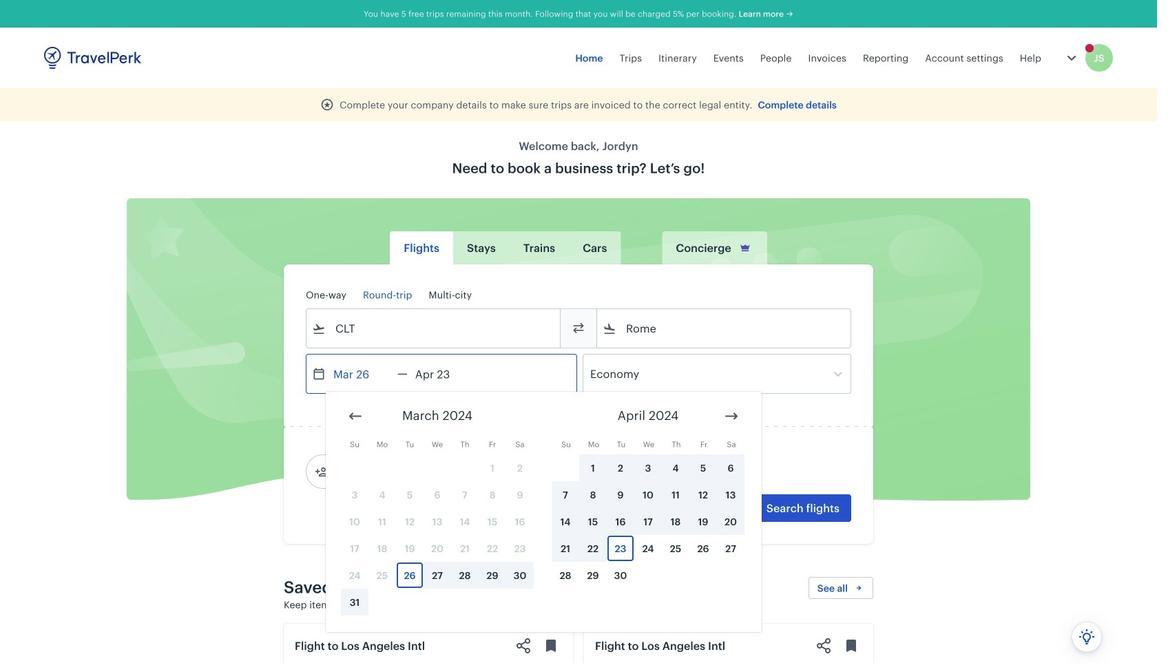 Task type: describe. For each thing, give the bounding box(es) containing it.
Depart text field
[[326, 355, 398, 393]]

To search field
[[617, 318, 833, 340]]

Add first traveler search field
[[329, 461, 472, 483]]

Return text field
[[408, 355, 479, 393]]



Task type: locate. For each thing, give the bounding box(es) containing it.
move forward to switch to the next month. image
[[723, 408, 740, 425]]

From search field
[[326, 318, 542, 340]]

calendar application
[[326, 392, 1157, 632]]

move backward to switch to the previous month. image
[[347, 408, 364, 425]]



